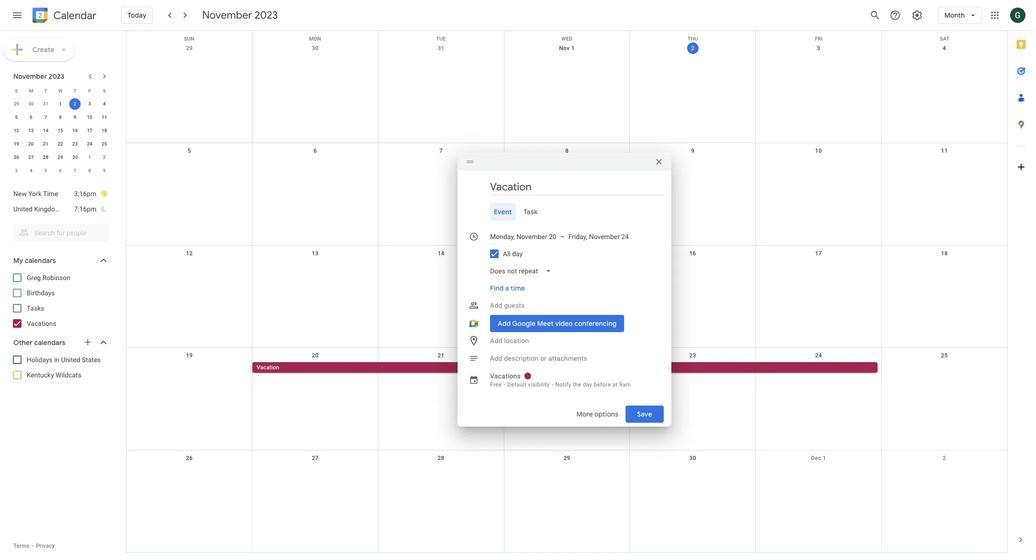 Task type: locate. For each thing, give the bounding box(es) containing it.
17
[[87, 128, 92, 133], [816, 250, 823, 257]]

calendars inside my calendars dropdown button
[[25, 256, 56, 265]]

17 inside grid
[[816, 250, 823, 257]]

default visibility
[[508, 382, 550, 388]]

list item up search for people text field
[[13, 202, 108, 217]]

1 vertical spatial 14
[[438, 250, 445, 257]]

29 inside october 29 element
[[14, 101, 19, 106]]

19 inside 19 element
[[14, 141, 19, 147]]

1 vertical spatial vacations
[[490, 372, 521, 380]]

2 add from the top
[[490, 337, 503, 345]]

0 vertical spatial 13
[[28, 128, 34, 133]]

3 for nov 1
[[818, 45, 821, 52]]

vacations
[[27, 320, 56, 328], [490, 372, 521, 380]]

10 element
[[84, 112, 95, 123]]

united kingdom time 7:16pm
[[13, 205, 96, 213]]

6
[[30, 115, 32, 120], [314, 147, 317, 154], [59, 168, 62, 173]]

3 cell from the left
[[504, 363, 630, 374]]

–
[[561, 233, 565, 241], [31, 543, 35, 550]]

2023
[[255, 9, 278, 22], [49, 72, 64, 81]]

1 vertical spatial calendars
[[34, 339, 65, 347]]

a
[[506, 284, 509, 293]]

17 element
[[84, 125, 95, 137]]

31 inside grid
[[438, 45, 445, 52]]

6 cell from the left
[[882, 363, 1008, 374]]

8 up add title and time text field at the top of the page
[[566, 147, 569, 154]]

0 vertical spatial vacations
[[27, 320, 56, 328]]

3 down f in the left top of the page
[[88, 101, 91, 106]]

october 29 element
[[11, 98, 22, 110]]

– right the terms link
[[31, 543, 35, 550]]

1 horizontal spatial time
[[62, 205, 77, 213]]

1 down 24 element
[[88, 155, 91, 160]]

1 t from the left
[[44, 88, 47, 93]]

1 vertical spatial 24
[[816, 353, 823, 359]]

0 vertical spatial 17
[[87, 128, 92, 133]]

0 horizontal spatial 10
[[87, 115, 92, 120]]

0 horizontal spatial 20
[[28, 141, 34, 147]]

t up october 31 element
[[44, 88, 47, 93]]

2 s from the left
[[103, 88, 106, 93]]

2 horizontal spatial 4
[[943, 45, 947, 52]]

0 vertical spatial 22
[[58, 141, 63, 147]]

31
[[438, 45, 445, 52], [43, 101, 48, 106]]

9 for november 2023
[[74, 115, 76, 120]]

4
[[943, 45, 947, 52], [103, 101, 106, 106], [30, 168, 32, 173]]

tab list
[[1009, 31, 1035, 527], [466, 203, 664, 221]]

24 element
[[84, 138, 95, 150]]

0 horizontal spatial 8
[[59, 115, 62, 120]]

row group
[[9, 97, 112, 178]]

0 horizontal spatial 27
[[28, 155, 34, 160]]

27 inside row group
[[28, 155, 34, 160]]

terms link
[[13, 543, 29, 550]]

7 for november 2023
[[44, 115, 47, 120]]

0 horizontal spatial 25
[[102, 141, 107, 147]]

1 horizontal spatial 10
[[816, 147, 823, 154]]

calendars for my calendars
[[25, 256, 56, 265]]

0 vertical spatial 21
[[43, 141, 48, 147]]

1 horizontal spatial 21
[[438, 353, 445, 359]]

add down add location
[[490, 355, 503, 362]]

8 inside row
[[88, 168, 91, 173]]

row containing 3
[[9, 164, 112, 178]]

vacation
[[257, 365, 279, 371]]

10 for sun
[[816, 147, 823, 154]]

27 for 1
[[28, 155, 34, 160]]

0 horizontal spatial 21
[[43, 141, 48, 147]]

november
[[202, 9, 252, 22], [13, 72, 47, 81]]

1 add from the top
[[490, 302, 503, 309]]

add
[[490, 302, 503, 309], [490, 337, 503, 345], [490, 355, 503, 362]]

14 inside grid
[[438, 250, 445, 257]]

10 inside grid
[[816, 147, 823, 154]]

11 for sun
[[942, 147, 949, 154]]

3 add from the top
[[490, 355, 503, 362]]

1 horizontal spatial 18
[[942, 250, 949, 257]]

month
[[945, 11, 966, 20]]

19
[[14, 141, 19, 147], [186, 353, 193, 359]]

25 inside november 2023 grid
[[102, 141, 107, 147]]

2 vertical spatial 3
[[15, 168, 18, 173]]

31 down tue
[[438, 45, 445, 52]]

28 inside grid
[[438, 455, 445, 462]]

21
[[43, 141, 48, 147], [438, 353, 445, 359]]

6 for sun
[[314, 147, 317, 154]]

event button
[[490, 203, 516, 221]]

7
[[44, 115, 47, 120], [440, 147, 443, 154], [74, 168, 76, 173]]

0 horizontal spatial 2023
[[49, 72, 64, 81]]

8 for sun
[[566, 147, 569, 154]]

27
[[28, 155, 34, 160], [312, 455, 319, 462]]

0 vertical spatial 4
[[943, 45, 947, 52]]

1 right "dec"
[[823, 455, 827, 462]]

12
[[14, 128, 19, 133], [186, 250, 193, 257]]

4 down sat
[[943, 45, 947, 52]]

9 inside grid
[[692, 147, 695, 154]]

0 horizontal spatial 17
[[87, 128, 92, 133]]

28
[[43, 155, 48, 160], [438, 455, 445, 462]]

2 horizontal spatial 7
[[440, 147, 443, 154]]

18 inside grid
[[942, 250, 949, 257]]

3 down fri
[[818, 45, 821, 52]]

add left location
[[490, 337, 503, 345]]

grid
[[126, 31, 1008, 553]]

1 vertical spatial 17
[[816, 250, 823, 257]]

add description or attachments
[[490, 355, 588, 362]]

16 inside november 2023 grid
[[72, 128, 78, 133]]

day right the
[[583, 382, 593, 388]]

sun
[[184, 36, 194, 42]]

s up october 29 element
[[15, 88, 18, 93]]

21 inside grid
[[438, 353, 445, 359]]

united
[[13, 205, 33, 213], [61, 356, 80, 364]]

1 vertical spatial 21
[[438, 353, 445, 359]]

privacy link
[[36, 543, 55, 550]]

31 inside october 31 element
[[43, 101, 48, 106]]

1 vertical spatial november
[[13, 72, 47, 81]]

1 horizontal spatial 24
[[816, 353, 823, 359]]

2 horizontal spatial 5
[[188, 147, 191, 154]]

0 horizontal spatial 6
[[30, 115, 32, 120]]

my calendars button
[[2, 253, 118, 268]]

united down new
[[13, 205, 33, 213]]

1 horizontal spatial day
[[583, 382, 593, 388]]

14 element
[[40, 125, 51, 137]]

row
[[127, 31, 1008, 42], [127, 41, 1008, 143], [9, 84, 112, 97], [9, 97, 112, 111], [9, 111, 112, 124], [9, 124, 112, 138], [9, 138, 112, 151], [127, 143, 1008, 246], [9, 151, 112, 164], [9, 164, 112, 178], [127, 246, 1008, 348], [127, 348, 1008, 451], [127, 451, 1008, 553]]

29 element
[[55, 152, 66, 163]]

1 horizontal spatial november
[[202, 9, 252, 22]]

vacations down tasks
[[27, 320, 56, 328]]

0 vertical spatial calendars
[[25, 256, 56, 265]]

1 horizontal spatial –
[[561, 233, 565, 241]]

calendars up "in"
[[34, 339, 65, 347]]

description
[[504, 355, 539, 362]]

22 inside november 2023 grid
[[58, 141, 63, 147]]

2 cell
[[68, 97, 82, 111]]

22 up vacation button
[[564, 353, 571, 359]]

today
[[128, 11, 146, 20]]

2 vertical spatial 9
[[103, 168, 106, 173]]

f
[[88, 88, 91, 93]]

4 down 27 element on the top of the page
[[30, 168, 32, 173]]

time
[[43, 190, 58, 198], [62, 205, 77, 213]]

0 horizontal spatial t
[[44, 88, 47, 93]]

10 inside november 2023 grid
[[87, 115, 92, 120]]

1 vertical spatial add
[[490, 337, 503, 345]]

1 horizontal spatial tab list
[[1009, 31, 1035, 527]]

14 inside november 2023 grid
[[43, 128, 48, 133]]

5 cell from the left
[[756, 363, 882, 374]]

to element
[[561, 233, 565, 241]]

1 vertical spatial 16
[[690, 250, 697, 257]]

other calendars list
[[2, 352, 118, 383]]

13 inside november 2023 grid
[[28, 128, 34, 133]]

w
[[58, 88, 62, 93]]

7 for sun
[[440, 147, 443, 154]]

30 element
[[69, 152, 81, 163]]

1 vertical spatial 6
[[314, 147, 317, 154]]

1 vertical spatial 8
[[566, 147, 569, 154]]

3 down the 26 element
[[15, 168, 18, 173]]

time down 3:16pm
[[62, 205, 77, 213]]

24
[[87, 141, 92, 147], [816, 353, 823, 359]]

time for kingdom
[[62, 205, 77, 213]]

december 5 element
[[40, 165, 51, 177]]

0 vertical spatial 8
[[59, 115, 62, 120]]

19 inside grid
[[186, 353, 193, 359]]

0 horizontal spatial 31
[[43, 101, 48, 106]]

18 element
[[99, 125, 110, 137]]

0 vertical spatial time
[[43, 190, 58, 198]]

None search field
[[0, 221, 118, 242]]

add down find
[[490, 302, 503, 309]]

cell
[[127, 363, 252, 374], [378, 363, 504, 374], [504, 363, 630, 374], [630, 363, 756, 374], [756, 363, 882, 374], [882, 363, 1008, 374]]

s right f in the left top of the page
[[103, 88, 106, 93]]

list item containing united kingdom time
[[13, 202, 108, 217]]

1 inside december 1 element
[[88, 155, 91, 160]]

calendars
[[25, 256, 56, 265], [34, 339, 65, 347]]

13 inside grid
[[312, 250, 319, 257]]

1 horizontal spatial 5
[[44, 168, 47, 173]]

notify the day before at 9am
[[556, 382, 631, 388]]

0 vertical spatial 9
[[74, 115, 76, 120]]

0 vertical spatial –
[[561, 233, 565, 241]]

2 list item from the top
[[13, 202, 108, 217]]

23
[[72, 141, 78, 147], [690, 353, 697, 359]]

time for york
[[43, 190, 58, 198]]

today button
[[121, 4, 153, 27]]

1 horizontal spatial 17
[[816, 250, 823, 257]]

5 inside grid
[[188, 147, 191, 154]]

6 inside 'element'
[[59, 168, 62, 173]]

0 vertical spatial day
[[513, 250, 523, 258]]

2 vertical spatial 6
[[59, 168, 62, 173]]

0 horizontal spatial united
[[13, 205, 33, 213]]

8 inside grid
[[566, 147, 569, 154]]

0 vertical spatial 10
[[87, 115, 92, 120]]

0 vertical spatial 12
[[14, 128, 19, 133]]

create button
[[4, 38, 74, 61]]

30
[[312, 45, 319, 52], [28, 101, 34, 106], [72, 155, 78, 160], [690, 455, 697, 462]]

tab list containing event
[[466, 203, 664, 221]]

6 for november 2023
[[30, 115, 32, 120]]

2 vertical spatial 4
[[30, 168, 32, 173]]

26 element
[[11, 152, 22, 163]]

16
[[72, 128, 78, 133], [690, 250, 697, 257]]

october 30 element
[[25, 98, 37, 110]]

11 element
[[99, 112, 110, 123]]

1 vertical spatial 31
[[43, 101, 48, 106]]

2 t from the left
[[74, 88, 77, 93]]

1 horizontal spatial 12
[[186, 250, 193, 257]]

2 inside cell
[[74, 101, 76, 106]]

13 element
[[25, 125, 37, 137]]

1 vertical spatial 26
[[186, 455, 193, 462]]

11 inside grid
[[942, 147, 949, 154]]

greg robinson
[[27, 274, 70, 282]]

27 inside grid
[[312, 455, 319, 462]]

1 list item from the top
[[13, 186, 108, 202]]

2 vertical spatial 7
[[74, 168, 76, 173]]

1 horizontal spatial 22
[[564, 353, 571, 359]]

15 element
[[55, 125, 66, 137]]

18
[[102, 128, 107, 133], [942, 250, 949, 257]]

list item
[[13, 186, 108, 202], [13, 202, 108, 217]]

17 inside november 2023 grid
[[87, 128, 92, 133]]

3 inside "element"
[[15, 168, 18, 173]]

0 vertical spatial 3
[[818, 45, 821, 52]]

1 vertical spatial 3
[[88, 101, 91, 106]]

9
[[74, 115, 76, 120], [692, 147, 695, 154], [103, 168, 106, 173]]

add inside dropdown button
[[490, 302, 503, 309]]

1 vertical spatial 2023
[[49, 72, 64, 81]]

york
[[28, 190, 42, 198]]

1 vertical spatial time
[[62, 205, 77, 213]]

calendars inside other calendars dropdown button
[[34, 339, 65, 347]]

4 up the 11 element on the top of the page
[[103, 101, 106, 106]]

10
[[87, 115, 92, 120], [816, 147, 823, 154]]

1 horizontal spatial 27
[[312, 455, 319, 462]]

t up 2 cell
[[74, 88, 77, 93]]

0 vertical spatial united
[[13, 205, 33, 213]]

8 up '15'
[[59, 115, 62, 120]]

2 horizontal spatial 3
[[818, 45, 821, 52]]

vacations up free
[[490, 372, 521, 380]]

nov
[[560, 45, 570, 52]]

1 horizontal spatial 19
[[186, 353, 193, 359]]

1 horizontal spatial t
[[74, 88, 77, 93]]

united inside other calendars list
[[61, 356, 80, 364]]

row containing s
[[9, 84, 112, 97]]

list
[[4, 182, 117, 221]]

26 inside grid
[[186, 455, 193, 462]]

6 inside grid
[[314, 147, 317, 154]]

dec 1
[[812, 455, 827, 462]]

0 horizontal spatial 14
[[43, 128, 48, 133]]

20 inside 20 element
[[28, 141, 34, 147]]

0 horizontal spatial 18
[[102, 128, 107, 133]]

11
[[102, 115, 107, 120], [942, 147, 949, 154]]

– left the end date text field
[[561, 233, 565, 241]]

0 horizontal spatial 22
[[58, 141, 63, 147]]

calendar element
[[31, 6, 96, 27]]

list item containing new york time
[[13, 186, 108, 202]]

default
[[508, 382, 527, 388]]

1 horizontal spatial vacations
[[490, 372, 521, 380]]

1 horizontal spatial 7
[[74, 168, 76, 173]]

day right all
[[513, 250, 523, 258]]

tasks
[[27, 305, 44, 312]]

1 vertical spatial 25
[[942, 353, 949, 359]]

0 horizontal spatial 11
[[102, 115, 107, 120]]

26
[[14, 155, 19, 160], [186, 455, 193, 462]]

1 horizontal spatial united
[[61, 356, 80, 364]]

3 for 1
[[88, 101, 91, 106]]

1
[[572, 45, 575, 52], [59, 101, 62, 106], [88, 155, 91, 160], [823, 455, 827, 462]]

1 horizontal spatial 23
[[690, 353, 697, 359]]

11 inside november 2023 grid
[[102, 115, 107, 120]]

None field
[[487, 263, 559, 280]]

november 2023 grid
[[9, 84, 112, 178]]

0 horizontal spatial 28
[[43, 155, 48, 160]]

united right "in"
[[61, 356, 80, 364]]

21 element
[[40, 138, 51, 150]]

26 inside november 2023 grid
[[14, 155, 19, 160]]

5 for november 2023
[[15, 115, 18, 120]]

29
[[186, 45, 193, 52], [14, 101, 19, 106], [58, 155, 63, 160], [564, 455, 571, 462]]

time up kingdom
[[43, 190, 58, 198]]

states
[[82, 356, 101, 364]]

1 vertical spatial 13
[[312, 250, 319, 257]]

my calendars list
[[2, 270, 118, 331]]

0 horizontal spatial tab list
[[466, 203, 664, 221]]

1 horizontal spatial 25
[[942, 353, 949, 359]]

22
[[58, 141, 63, 147], [564, 353, 571, 359]]

22 down 15 element
[[58, 141, 63, 147]]

1 vertical spatial united
[[61, 356, 80, 364]]

0 vertical spatial 23
[[72, 141, 78, 147]]

vacation button
[[253, 363, 878, 373]]

november 2023
[[202, 9, 278, 22], [13, 72, 64, 81]]

0 vertical spatial 24
[[87, 141, 92, 147]]

find a time
[[490, 284, 525, 293]]

list item up united kingdom time 7:16pm
[[13, 186, 108, 202]]

december 3 element
[[11, 165, 22, 177]]

december 9 element
[[99, 165, 110, 177]]

Add title and time text field
[[490, 180, 664, 194]]

9am
[[620, 382, 631, 388]]

1 vertical spatial 12
[[186, 250, 193, 257]]

7 inside grid
[[440, 147, 443, 154]]

1 down the w
[[59, 101, 62, 106]]

1 vertical spatial 23
[[690, 353, 697, 359]]

calendars up greg
[[25, 256, 56, 265]]

0 vertical spatial 6
[[30, 115, 32, 120]]

8 down december 1 element
[[88, 168, 91, 173]]

13
[[28, 128, 34, 133], [312, 250, 319, 257]]

main drawer image
[[11, 10, 23, 21]]

add for add guests
[[490, 302, 503, 309]]

month button
[[939, 4, 982, 27]]

12 inside grid
[[186, 250, 193, 257]]

4 for 1
[[103, 101, 106, 106]]

0 horizontal spatial november
[[13, 72, 47, 81]]

28 inside 'element'
[[43, 155, 48, 160]]

0 vertical spatial add
[[490, 302, 503, 309]]

31 right the october 30 element
[[43, 101, 48, 106]]

0 vertical spatial november 2023
[[202, 9, 278, 22]]

0 horizontal spatial 3
[[15, 168, 18, 173]]

1 cell from the left
[[127, 363, 252, 374]]

0 horizontal spatial 24
[[87, 141, 92, 147]]



Task type: describe. For each thing, give the bounding box(es) containing it.
0 horizontal spatial 23
[[72, 141, 78, 147]]

9 for sun
[[692, 147, 695, 154]]

find
[[490, 284, 504, 293]]

attachments
[[549, 355, 588, 362]]

location
[[504, 337, 529, 345]]

25 inside grid
[[942, 353, 949, 359]]

12 element
[[11, 125, 22, 137]]

1 horizontal spatial 9
[[103, 168, 106, 173]]

december 7 element
[[69, 165, 81, 177]]

or
[[541, 355, 547, 362]]

End date text field
[[569, 231, 630, 243]]

20 element
[[25, 138, 37, 150]]

holidays in united states
[[27, 356, 101, 364]]

1 right nov
[[572, 45, 575, 52]]

add guests button
[[487, 297, 664, 314]]

holidays
[[27, 356, 53, 364]]

kentucky
[[27, 372, 54, 379]]

15
[[58, 128, 63, 133]]

7:16pm
[[74, 205, 96, 213]]

at
[[613, 382, 618, 388]]

all
[[503, 250, 511, 258]]

18 inside november 2023 grid
[[102, 128, 107, 133]]

fri
[[816, 36, 823, 42]]

24 inside grid
[[816, 353, 823, 359]]

other
[[13, 339, 33, 347]]

4 for nov 1
[[943, 45, 947, 52]]

21 inside november 2023 grid
[[43, 141, 48, 147]]

22 inside grid
[[564, 353, 571, 359]]

dec
[[812, 455, 822, 462]]

26 for 1
[[14, 155, 19, 160]]

mon
[[309, 36, 321, 42]]

24 inside 24 element
[[87, 141, 92, 147]]

add location
[[490, 337, 529, 345]]

the
[[573, 382, 582, 388]]

16 inside grid
[[690, 250, 697, 257]]

16 element
[[69, 125, 81, 137]]

28 for 1
[[43, 155, 48, 160]]

row group containing 29
[[9, 97, 112, 178]]

10 for november 2023
[[87, 115, 92, 120]]

27 element
[[25, 152, 37, 163]]

1 vertical spatial day
[[583, 382, 593, 388]]

26 for dec 1
[[186, 455, 193, 462]]

29 inside 29 element
[[58, 155, 63, 160]]

create
[[32, 45, 54, 54]]

in
[[54, 356, 60, 364]]

visibility
[[528, 382, 550, 388]]

before
[[594, 382, 611, 388]]

december 6 element
[[55, 165, 66, 177]]

11 for november 2023
[[102, 115, 107, 120]]

5 for sun
[[188, 147, 191, 154]]

0 horizontal spatial –
[[31, 543, 35, 550]]

22 element
[[55, 138, 66, 150]]

Start date text field
[[490, 231, 557, 243]]

12 inside november 2023 grid
[[14, 128, 19, 133]]

0 horizontal spatial 4
[[30, 168, 32, 173]]

terms
[[13, 543, 29, 550]]

greg
[[27, 274, 41, 282]]

25 element
[[99, 138, 110, 150]]

sat
[[941, 36, 950, 42]]

vacations inside my calendars list
[[27, 320, 56, 328]]

calendar
[[53, 9, 96, 22]]

add guests
[[490, 302, 525, 309]]

27 for dec 1
[[312, 455, 319, 462]]

calendar heading
[[52, 9, 96, 22]]

task
[[524, 208, 538, 216]]

other calendars
[[13, 339, 65, 347]]

23 element
[[69, 138, 81, 150]]

notify
[[556, 382, 572, 388]]

settings menu image
[[912, 10, 924, 21]]

guests
[[504, 302, 525, 309]]

new
[[13, 190, 27, 198]]

0 vertical spatial 2023
[[255, 9, 278, 22]]

calendars for other calendars
[[34, 339, 65, 347]]

2 cell from the left
[[378, 363, 504, 374]]

1 s from the left
[[15, 88, 18, 93]]

1 vertical spatial november 2023
[[13, 72, 64, 81]]

row containing sun
[[127, 31, 1008, 42]]

october 31 element
[[40, 98, 51, 110]]

task button
[[520, 203, 542, 221]]

add for add location
[[490, 337, 503, 345]]

privacy
[[36, 543, 55, 550]]

28 for dec 1
[[438, 455, 445, 462]]

tue
[[437, 36, 446, 42]]

terms – privacy
[[13, 543, 55, 550]]

other calendars button
[[2, 335, 118, 351]]

31 for 1
[[43, 101, 48, 106]]

robinson
[[42, 274, 70, 282]]

7 inside row
[[74, 168, 76, 173]]

december 1 element
[[84, 152, 95, 163]]

nov 1
[[560, 45, 575, 52]]

28 element
[[40, 152, 51, 163]]

kingdom
[[34, 205, 61, 213]]

free
[[490, 382, 502, 388]]

31 for nov 1
[[438, 45, 445, 52]]

m
[[29, 88, 33, 93]]

kentucky wildcats
[[27, 372, 81, 379]]

2 vertical spatial 5
[[44, 168, 47, 173]]

2, today element
[[69, 98, 81, 110]]

all day
[[503, 250, 523, 258]]

birthdays
[[27, 289, 55, 297]]

december 8 element
[[84, 165, 95, 177]]

20 inside grid
[[312, 353, 319, 359]]

Search for people text field
[[19, 224, 103, 242]]

wed
[[562, 36, 573, 42]]

3:16pm
[[74, 190, 96, 198]]

wildcats
[[56, 372, 81, 379]]

my calendars
[[13, 256, 56, 265]]

list containing new york time
[[4, 182, 117, 221]]

0 vertical spatial november
[[202, 9, 252, 22]]

add other calendars image
[[83, 338, 93, 347]]

my
[[13, 256, 23, 265]]

4 cell from the left
[[630, 363, 756, 374]]

thu
[[688, 36, 699, 42]]

december 4 element
[[25, 165, 37, 177]]

event
[[494, 208, 512, 216]]

find a time button
[[487, 280, 529, 297]]

grid containing 29
[[126, 31, 1008, 553]]

1 horizontal spatial november 2023
[[202, 9, 278, 22]]

time
[[511, 284, 525, 293]]

8 for november 2023
[[59, 115, 62, 120]]

new york time
[[13, 190, 58, 198]]

add for add description or attachments
[[490, 355, 503, 362]]

december 2 element
[[99, 152, 110, 163]]

19 element
[[11, 138, 22, 150]]



Task type: vqa. For each thing, say whether or not it's contained in the screenshot.
12 PM PM
no



